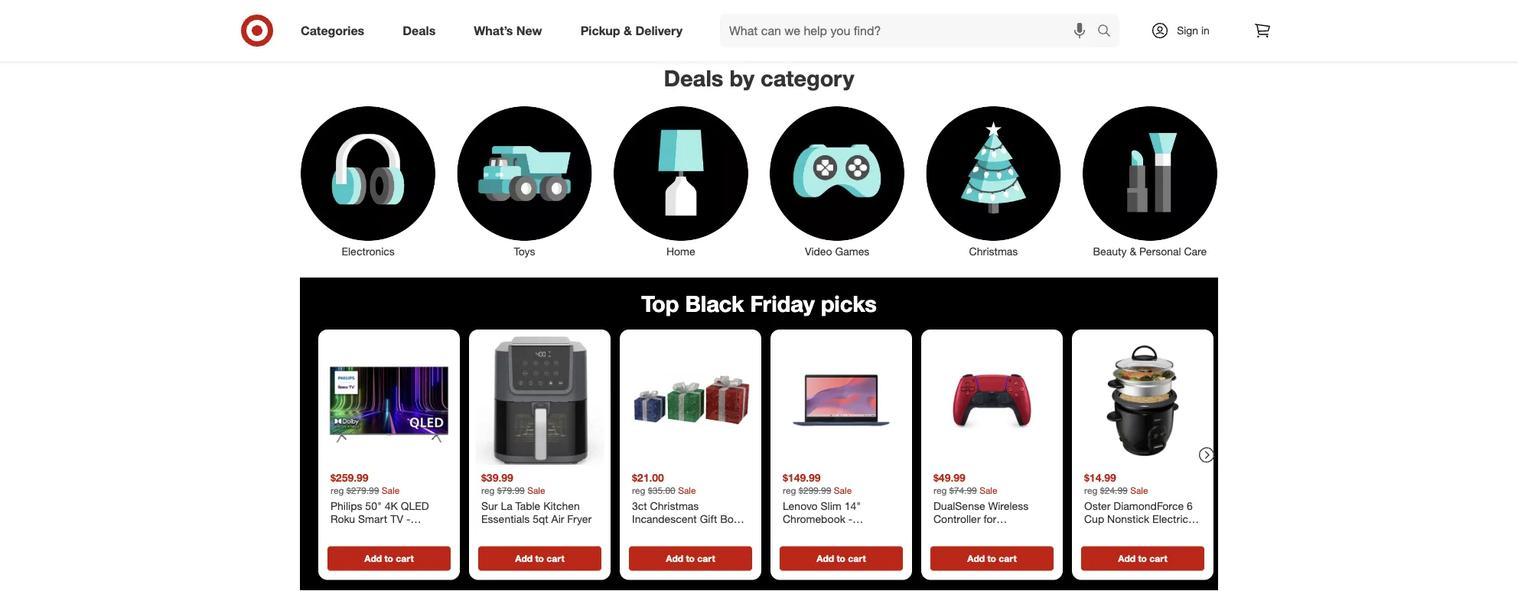 Task type: describe. For each thing, give the bounding box(es) containing it.
sign
[[1177, 24, 1198, 37]]

rice
[[1084, 526, 1106, 540]]

$24.99
[[1100, 485, 1128, 496]]

deals for deals
[[403, 23, 436, 38]]

sale for $21.00
[[678, 485, 696, 496]]

fryer
[[567, 513, 592, 526]]

add to cart button for $21.00
[[629, 547, 752, 571]]

sur
[[481, 499, 498, 513]]

sign in link
[[1138, 14, 1233, 47]]

0 horizontal spatial black
[[685, 290, 744, 317]]

$149.99 reg $299.99 sale
[[783, 471, 852, 496]]

toys link
[[446, 103, 603, 259]]

add for $49.99
[[967, 553, 985, 565]]

cart for $259.99
[[396, 553, 414, 565]]

cart for $49.99
[[999, 553, 1017, 565]]

essentials
[[481, 513, 530, 526]]

christmas
[[969, 245, 1018, 258]]

add to cart for $14.99
[[1118, 553, 1167, 565]]

add to cart button for $259.99
[[327, 547, 451, 571]]

search button
[[1090, 14, 1127, 51]]

add to cart button for $149.99
[[780, 547, 903, 571]]

delivery
[[635, 23, 683, 38]]

cart for $21.00
[[697, 553, 715, 565]]

by
[[730, 65, 754, 92]]

add for $149.99
[[817, 553, 834, 565]]

add to cart for $259.99
[[364, 553, 414, 565]]

$79.99
[[497, 485, 525, 496]]

-
[[1147, 526, 1151, 540]]

2 cart from the left
[[547, 553, 564, 565]]

personal
[[1139, 245, 1181, 258]]

& for pickup
[[624, 23, 632, 38]]

beauty & personal care link
[[1072, 103, 1228, 259]]

games
[[835, 245, 869, 258]]

nonstick
[[1107, 513, 1149, 526]]

pickup & delivery link
[[567, 14, 702, 47]]

diamondforce
[[1114, 499, 1184, 513]]

& for beauty
[[1130, 245, 1136, 258]]

top black friday picks
[[641, 290, 877, 317]]

sign in
[[1177, 24, 1210, 37]]

electronics
[[342, 245, 395, 258]]

$299.99
[[799, 485, 831, 496]]

cooker
[[1109, 526, 1144, 540]]

$149.99
[[783, 471, 821, 485]]

$279.99
[[347, 485, 379, 496]]

reg for $49.99
[[934, 485, 947, 496]]

toys
[[514, 245, 535, 258]]

what's
[[474, 23, 513, 38]]

add for $39.99
[[515, 553, 533, 565]]

sale for $259.99
[[382, 485, 400, 496]]

$49.99 reg $74.99 sale
[[934, 471, 997, 496]]

$259.99 reg $279.99 sale
[[331, 471, 400, 496]]

carousel region
[[300, 278, 1218, 591]]

picks
[[821, 290, 877, 317]]

6 cart from the left
[[1150, 553, 1167, 565]]

category
[[761, 65, 854, 92]]

what's new
[[474, 23, 542, 38]]

add to cart for $49.99
[[967, 553, 1017, 565]]

categories link
[[288, 14, 384, 47]]

$35.00
[[648, 485, 675, 496]]



Task type: vqa. For each thing, say whether or not it's contained in the screenshot.
Sign
yes



Task type: locate. For each thing, give the bounding box(es) containing it.
add to cart down $35.00
[[666, 553, 715, 565]]

add to cart
[[364, 553, 414, 565], [515, 553, 564, 565], [666, 553, 715, 565], [817, 553, 866, 565], [967, 553, 1017, 565], [1118, 553, 1167, 565]]

1 sale from the left
[[382, 485, 400, 496]]

add for $14.99
[[1118, 553, 1136, 565]]

add to cart for $149.99
[[817, 553, 866, 565]]

cart
[[396, 553, 414, 565], [547, 553, 564, 565], [697, 553, 715, 565], [848, 553, 866, 565], [999, 553, 1017, 565], [1150, 553, 1167, 565]]

1 vertical spatial &
[[1130, 245, 1136, 258]]

sale right $279.99 at bottom left
[[382, 485, 400, 496]]

oster diamondforce 6 cup nonstick  electric rice cooker - black image
[[1078, 336, 1207, 465]]

sale
[[382, 485, 400, 496], [527, 485, 545, 496], [678, 485, 696, 496], [834, 485, 852, 496], [980, 485, 997, 496], [1130, 485, 1148, 496]]

2 reg from the left
[[481, 485, 495, 496]]

deals by category
[[664, 65, 854, 92]]

0 horizontal spatial &
[[624, 23, 632, 38]]

add for $259.99
[[364, 553, 382, 565]]

deals link
[[390, 14, 455, 47]]

sale for $149.99
[[834, 485, 852, 496]]

reg left $74.99 on the bottom of page
[[934, 485, 947, 496]]

sale inside $49.99 reg $74.99 sale
[[980, 485, 997, 496]]

add to cart button
[[327, 547, 451, 571], [478, 547, 601, 571], [629, 547, 752, 571], [780, 547, 903, 571], [930, 547, 1054, 571], [1081, 547, 1204, 571]]

$39.99 reg $79.99 sale sur la table kitchen essentials 5qt air fryer
[[481, 471, 592, 526]]

reg for $259.99
[[331, 485, 344, 496]]

1 horizontal spatial &
[[1130, 245, 1136, 258]]

sale inside $21.00 reg $35.00 sale
[[678, 485, 696, 496]]

2 add to cart button from the left
[[478, 547, 601, 571]]

reg
[[331, 485, 344, 496], [481, 485, 495, 496], [632, 485, 645, 496], [783, 485, 796, 496], [934, 485, 947, 496], [1084, 485, 1098, 496]]

to for $259.99
[[384, 553, 393, 565]]

friday
[[750, 290, 815, 317]]

pickup
[[581, 23, 620, 38]]

add down $279.99 at bottom left
[[364, 553, 382, 565]]

to for $49.99
[[987, 553, 996, 565]]

la
[[501, 499, 512, 513]]

cart for $149.99
[[848, 553, 866, 565]]

2 add from the left
[[515, 553, 533, 565]]

5 reg from the left
[[934, 485, 947, 496]]

add to cart button for $49.99
[[930, 547, 1054, 571]]

add to cart down $299.99 on the right bottom
[[817, 553, 866, 565]]

4 cart from the left
[[848, 553, 866, 565]]

care
[[1184, 245, 1207, 258]]

$74.99
[[949, 485, 977, 496]]

home link
[[603, 103, 759, 259]]

deals
[[403, 23, 436, 38], [664, 65, 723, 92]]

sale right $35.00
[[678, 485, 696, 496]]

add to cart button down 5qt
[[478, 547, 601, 571]]

5 add to cart from the left
[[967, 553, 1017, 565]]

add to cart button for $14.99
[[1081, 547, 1204, 571]]

5 to from the left
[[987, 553, 996, 565]]

philips 50" 4k qled roku smart tv - 50pul7973/f7 - special purchase image
[[324, 336, 454, 465]]

What can we help you find? suggestions appear below search field
[[720, 14, 1101, 47]]

to for $21.00
[[686, 553, 695, 565]]

lenovo slim 14" chromebook - mediatek processor - 4gb ram - 64gb flash storage - blue (82xj002dus) image
[[777, 336, 906, 465]]

add down essentials
[[515, 553, 533, 565]]

black
[[685, 290, 744, 317], [1154, 526, 1180, 540]]

sale for $49.99
[[980, 485, 997, 496]]

to
[[384, 553, 393, 565], [535, 553, 544, 565], [686, 553, 695, 565], [837, 553, 845, 565], [987, 553, 996, 565], [1138, 553, 1147, 565]]

add for $21.00
[[666, 553, 683, 565]]

6 add from the left
[[1118, 553, 1136, 565]]

reg for $21.00
[[632, 485, 645, 496]]

add down $74.99 on the bottom of page
[[967, 553, 985, 565]]

1 vertical spatial black
[[1154, 526, 1180, 540]]

what's new link
[[461, 14, 561, 47]]

add to cart down 5qt
[[515, 553, 564, 565]]

add to cart for $39.99
[[515, 553, 564, 565]]

reg left $299.99 on the right bottom
[[783, 485, 796, 496]]

$39.99
[[481, 471, 513, 485]]

1 add to cart from the left
[[364, 553, 414, 565]]

christmas link
[[915, 103, 1072, 259]]

1 horizontal spatial black
[[1154, 526, 1180, 540]]

4 add to cart from the left
[[817, 553, 866, 565]]

table
[[515, 499, 540, 513]]

deals inside deals link
[[403, 23, 436, 38]]

3 to from the left
[[686, 553, 695, 565]]

5qt
[[533, 513, 548, 526]]

oster
[[1084, 499, 1111, 513]]

sur la table kitchen essentials 5qt air fryer image
[[475, 336, 604, 465]]

1 cart from the left
[[396, 553, 414, 565]]

beauty
[[1093, 245, 1127, 258]]

reg up sur at the left bottom
[[481, 485, 495, 496]]

$21.00
[[632, 471, 664, 485]]

deals left by
[[664, 65, 723, 92]]

black right top
[[685, 290, 744, 317]]

add to cart down -
[[1118, 553, 1167, 565]]

$21.00 reg $35.00 sale
[[632, 471, 696, 496]]

deals left what's
[[403, 23, 436, 38]]

3 add to cart from the left
[[666, 553, 715, 565]]

sale for $39.99
[[527, 485, 545, 496]]

add to cart button down $74.99 on the bottom of page
[[930, 547, 1054, 571]]

kitchen
[[543, 499, 580, 513]]

dualsense wireless controller for playstation 5 - volcanic red image
[[927, 336, 1057, 465]]

1 add from the left
[[364, 553, 382, 565]]

3 add from the left
[[666, 553, 683, 565]]

reg inside $21.00 reg $35.00 sale
[[632, 485, 645, 496]]

pickup & delivery
[[581, 23, 683, 38]]

reg inside '$259.99 reg $279.99 sale'
[[331, 485, 344, 496]]

categories
[[301, 23, 364, 38]]

reg inside $14.99 reg $24.99 sale oster diamondforce 6 cup nonstick  electric rice cooker - black
[[1084, 485, 1098, 496]]

4 add to cart button from the left
[[780, 547, 903, 571]]

in
[[1201, 24, 1210, 37]]

reg inside $49.99 reg $74.99 sale
[[934, 485, 947, 496]]

electronics link
[[290, 103, 446, 259]]

reg left $35.00
[[632, 485, 645, 496]]

6 add to cart button from the left
[[1081, 547, 1204, 571]]

add down $35.00
[[666, 553, 683, 565]]

6 sale from the left
[[1130, 485, 1148, 496]]

2 to from the left
[[535, 553, 544, 565]]

add to cart button down -
[[1081, 547, 1204, 571]]

to for $149.99
[[837, 553, 845, 565]]

add to cart button down $35.00
[[629, 547, 752, 571]]

sale up diamondforce
[[1130, 485, 1148, 496]]

1 horizontal spatial deals
[[664, 65, 723, 92]]

6 add to cart from the left
[[1118, 553, 1167, 565]]

1 reg from the left
[[331, 485, 344, 496]]

4 to from the left
[[837, 553, 845, 565]]

2 add to cart from the left
[[515, 553, 564, 565]]

add down 'cooker'
[[1118, 553, 1136, 565]]

6 reg from the left
[[1084, 485, 1098, 496]]

top
[[641, 290, 679, 317]]

air
[[551, 513, 564, 526]]

beauty & personal care
[[1093, 245, 1207, 258]]

3 add to cart button from the left
[[629, 547, 752, 571]]

3ct christmas incandescent gift box novelty sculpture - wondershop™ image
[[626, 336, 755, 465]]

$259.99
[[331, 471, 369, 485]]

6
[[1187, 499, 1193, 513]]

video games
[[805, 245, 869, 258]]

5 add to cart button from the left
[[930, 547, 1054, 571]]

3 reg from the left
[[632, 485, 645, 496]]

video games link
[[759, 103, 915, 259]]

$14.99 reg $24.99 sale oster diamondforce 6 cup nonstick  electric rice cooker - black
[[1084, 471, 1193, 540]]

3 sale from the left
[[678, 485, 696, 496]]

2 sale from the left
[[527, 485, 545, 496]]

& right the pickup
[[624, 23, 632, 38]]

6 to from the left
[[1138, 553, 1147, 565]]

reg up the oster
[[1084, 485, 1098, 496]]

sale right $74.99 on the bottom of page
[[980, 485, 997, 496]]

sale right $299.99 on the right bottom
[[834, 485, 852, 496]]

1 to from the left
[[384, 553, 393, 565]]

cup
[[1084, 513, 1104, 526]]

add to cart button down $279.99 at bottom left
[[327, 547, 451, 571]]

5 sale from the left
[[980, 485, 997, 496]]

sale inside $149.99 reg $299.99 sale
[[834, 485, 852, 496]]

to for $39.99
[[535, 553, 544, 565]]

add to cart button down $299.99 on the right bottom
[[780, 547, 903, 571]]

$14.99
[[1084, 471, 1116, 485]]

black inside $14.99 reg $24.99 sale oster diamondforce 6 cup nonstick  electric rice cooker - black
[[1154, 526, 1180, 540]]

4 sale from the left
[[834, 485, 852, 496]]

reg for $149.99
[[783, 485, 796, 496]]

sale up table
[[527, 485, 545, 496]]

reg inside $39.99 reg $79.99 sale sur la table kitchen essentials 5qt air fryer
[[481, 485, 495, 496]]

5 cart from the left
[[999, 553, 1017, 565]]

black right -
[[1154, 526, 1180, 540]]

add to cart for $21.00
[[666, 553, 715, 565]]

sale inside '$259.99 reg $279.99 sale'
[[382, 485, 400, 496]]

search
[[1090, 25, 1127, 39]]

new
[[516, 23, 542, 38]]

sale for $14.99
[[1130, 485, 1148, 496]]

reg for $39.99
[[481, 485, 495, 496]]

add down $299.99 on the right bottom
[[817, 553, 834, 565]]

reg left $279.99 at bottom left
[[331, 485, 344, 496]]

electric
[[1152, 513, 1188, 526]]

0 vertical spatial black
[[685, 290, 744, 317]]

video
[[805, 245, 832, 258]]

$49.99
[[934, 471, 966, 485]]

&
[[624, 23, 632, 38], [1130, 245, 1136, 258]]

sale inside $39.99 reg $79.99 sale sur la table kitchen essentials 5qt air fryer
[[527, 485, 545, 496]]

1 vertical spatial deals
[[664, 65, 723, 92]]

1 add to cart button from the left
[[327, 547, 451, 571]]

0 vertical spatial &
[[624, 23, 632, 38]]

add to cart button for $39.99
[[478, 547, 601, 571]]

& right beauty
[[1130, 245, 1136, 258]]

0 horizontal spatial deals
[[403, 23, 436, 38]]

4 add from the left
[[817, 553, 834, 565]]

3 cart from the left
[[697, 553, 715, 565]]

add to cart down $74.99 on the bottom of page
[[967, 553, 1017, 565]]

deals for deals by category
[[664, 65, 723, 92]]

reg inside $149.99 reg $299.99 sale
[[783, 485, 796, 496]]

reg for $14.99
[[1084, 485, 1098, 496]]

0 vertical spatial deals
[[403, 23, 436, 38]]

to for $14.99
[[1138, 553, 1147, 565]]

home
[[666, 245, 695, 258]]

add to cart down $279.99 at bottom left
[[364, 553, 414, 565]]

sale inside $14.99 reg $24.99 sale oster diamondforce 6 cup nonstick  electric rice cooker - black
[[1130, 485, 1148, 496]]

5 add from the left
[[967, 553, 985, 565]]

add
[[364, 553, 382, 565], [515, 553, 533, 565], [666, 553, 683, 565], [817, 553, 834, 565], [967, 553, 985, 565], [1118, 553, 1136, 565]]

4 reg from the left
[[783, 485, 796, 496]]



